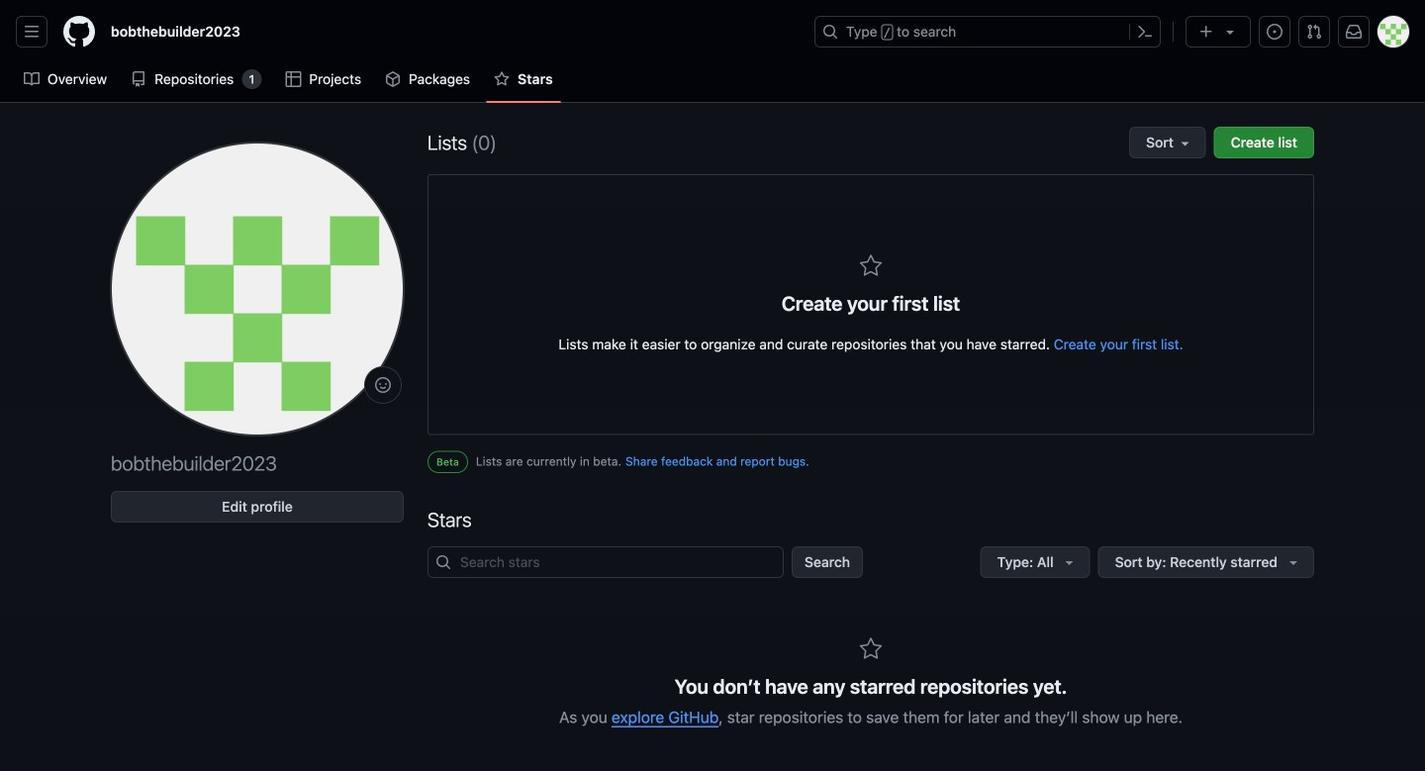 Task type: locate. For each thing, give the bounding box(es) containing it.
Search stars search field
[[428, 546, 784, 578]]

book image
[[24, 71, 40, 87]]

star image
[[859, 254, 883, 278]]

triangle down image
[[1062, 554, 1078, 570], [1286, 554, 1302, 570]]

0 horizontal spatial star image
[[494, 71, 510, 87]]

change your avatar image
[[111, 143, 404, 436]]

0 horizontal spatial triangle down image
[[1062, 554, 1078, 570]]

1 triangle down image from the left
[[1062, 554, 1078, 570]]

repo image
[[131, 71, 147, 87]]

1 vertical spatial star image
[[859, 637, 883, 661]]

star image
[[494, 71, 510, 87], [859, 637, 883, 661]]

1 horizontal spatial triangle down image
[[1286, 554, 1302, 570]]

feature release label: beta element
[[428, 451, 468, 473]]



Task type: vqa. For each thing, say whether or not it's contained in the screenshot.
Account "element"
no



Task type: describe. For each thing, give the bounding box(es) containing it.
plus image
[[1199, 24, 1214, 40]]

git pull request image
[[1307, 24, 1322, 40]]

issue opened image
[[1267, 24, 1283, 40]]

2 triangle down image from the left
[[1286, 554, 1302, 570]]

homepage image
[[63, 16, 95, 48]]

smiley image
[[375, 377, 391, 393]]

notifications image
[[1346, 24, 1362, 40]]

search image
[[436, 554, 451, 570]]

package image
[[385, 71, 401, 87]]

0 vertical spatial star image
[[494, 71, 510, 87]]

1 horizontal spatial star image
[[859, 637, 883, 661]]

table image
[[285, 71, 301, 87]]

triangle down image
[[1222, 24, 1238, 40]]

command palette image
[[1137, 24, 1153, 40]]



